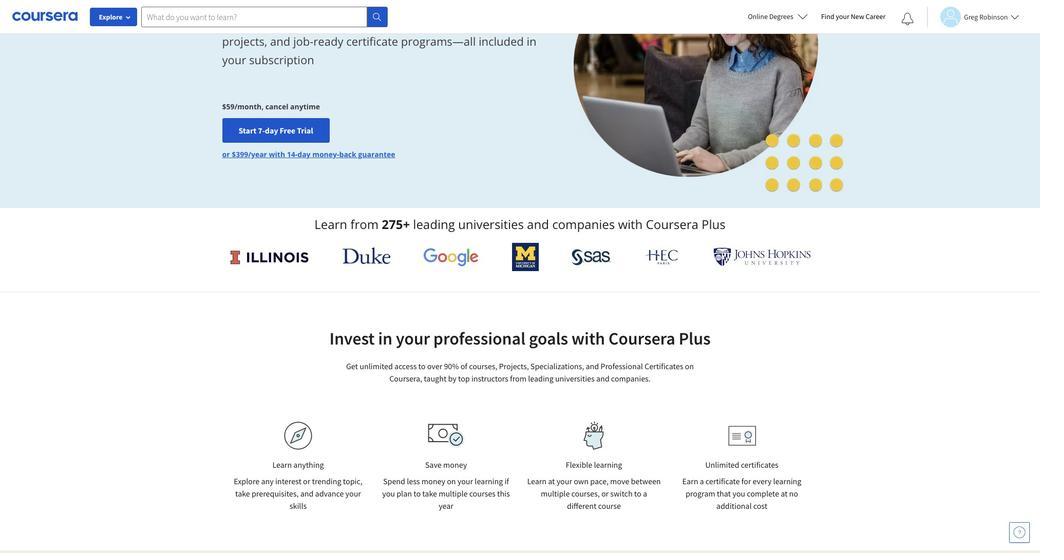 Task type: describe. For each thing, give the bounding box(es) containing it.
0 vertical spatial or
[[222, 150, 230, 159]]

if
[[505, 477, 509, 487]]

instructors
[[472, 374, 509, 384]]

and down professional
[[597, 374, 610, 384]]

explore any interest or trending topic, take prerequisites, and advance your skills
[[234, 477, 363, 511]]

take inside the explore any interest or trending topic, take prerequisites, and advance your skills
[[235, 489, 250, 499]]

earn a certificate for every learning program that you complete at no additional cost
[[683, 477, 802, 511]]

university of illinois at urbana-champaign image
[[230, 249, 310, 265]]

start 7-day free trial
[[239, 126, 313, 136]]

0 vertical spatial money
[[444, 460, 467, 470]]

top
[[458, 374, 470, 384]]

start
[[239, 126, 257, 136]]

$59
[[222, 102, 235, 112]]

unlimited certificates image
[[729, 426, 756, 446]]

anytime
[[290, 102, 320, 112]]

course
[[599, 501, 621, 511]]

and up university of michigan "image"
[[527, 216, 549, 233]]

your inside find your new career link
[[836, 12, 850, 21]]

get
[[346, 361, 358, 372]]

cancel
[[266, 102, 289, 112]]

explore for explore any interest or trending topic, take prerequisites, and advance your skills
[[234, 477, 260, 487]]

in inside unlimited access to 7,000+ world-class courses, hands-on projects, and job-ready certificate programs—all included in your subscription
[[527, 34, 537, 49]]

explore button
[[90, 8, 137, 26]]

program
[[686, 489, 716, 499]]

courses
[[470, 489, 496, 499]]

career
[[866, 12, 886, 21]]

on inside 'get unlimited access to over 90% of courses, projects, specializations, and professional certificates on coursera, taught by top instructors from leading universities and companies.'
[[686, 361, 694, 372]]

any
[[261, 477, 274, 487]]

skills
[[290, 501, 307, 511]]

your up over
[[396, 328, 430, 350]]

save money image
[[428, 424, 465, 448]]

unlimited certificates
[[706, 460, 779, 470]]

prerequisites,
[[252, 489, 299, 499]]

a inside learn at your own pace, move between multiple courses, or switch to a different course
[[644, 489, 648, 499]]

professional
[[601, 361, 643, 372]]

your inside spend less money on your learning if you plan to take multiple courses this year
[[458, 477, 473, 487]]

0 vertical spatial plus
[[702, 216, 726, 233]]

unlimited
[[360, 361, 393, 372]]

cost
[[754, 501, 768, 511]]

johns hopkins university image
[[714, 248, 811, 267]]

online degrees button
[[740, 5, 817, 28]]

save money
[[426, 460, 467, 470]]

find your new career link
[[817, 10, 891, 23]]

own
[[574, 477, 589, 487]]

universities inside 'get unlimited access to over 90% of courses, projects, specializations, and professional certificates on coursera, taught by top instructors from leading universities and companies.'
[[556, 374, 595, 384]]

taught
[[424, 374, 447, 384]]

0 horizontal spatial from
[[351, 216, 379, 233]]

and left professional
[[586, 361, 599, 372]]

move
[[611, 477, 630, 487]]

learn for learn at your own pace, move between multiple courses, or switch to a different course
[[528, 477, 547, 487]]

year
[[439, 501, 454, 511]]

university of michigan image
[[512, 243, 539, 271]]

courses, inside learn at your own pace, move between multiple courses, or switch to a different course
[[572, 489, 600, 499]]

professional
[[434, 328, 526, 350]]

find
[[822, 12, 835, 21]]

included
[[479, 34, 524, 49]]

unlimited access to 7,000+ world-class courses, hands-on projects, and job-ready certificate programs—all included in your subscription
[[222, 16, 537, 67]]

your inside unlimited access to 7,000+ world-class courses, hands-on projects, and job-ready certificate programs—all included in your subscription
[[222, 52, 246, 67]]

switch
[[611, 489, 633, 499]]

plan
[[397, 489, 412, 499]]

goals
[[529, 328, 569, 350]]

flexible learning
[[566, 460, 623, 470]]

multiple inside learn at your own pace, move between multiple courses, or switch to a different course
[[541, 489, 570, 499]]

duke university image
[[343, 248, 390, 264]]

anything
[[294, 460, 324, 470]]

greg robinson
[[965, 12, 1009, 21]]

spend less money on your learning if you plan to take multiple courses this year
[[383, 477, 510, 511]]

ready
[[314, 34, 344, 49]]

complete
[[747, 489, 780, 499]]

1 vertical spatial with
[[619, 216, 643, 233]]

of
[[461, 361, 468, 372]]

at inside learn at your own pace, move between multiple courses, or switch to a different course
[[549, 477, 555, 487]]

find your new career
[[822, 12, 886, 21]]

advance
[[315, 489, 344, 499]]

and inside the explore any interest or trending topic, take prerequisites, and advance your skills
[[301, 489, 314, 499]]

unlimited for unlimited certificates
[[706, 460, 740, 470]]

access inside unlimited access to 7,000+ world-class courses, hands-on projects, and job-ready certificate programs—all included in your subscription
[[277, 16, 311, 31]]

free
[[280, 126, 296, 136]]

0 horizontal spatial in
[[378, 328, 393, 350]]

help center image
[[1014, 527, 1027, 539]]

save
[[426, 460, 442, 470]]

guarantee
[[358, 150, 396, 159]]

90%
[[444, 361, 459, 372]]

invest
[[330, 328, 375, 350]]

a inside earn a certificate for every learning program that you complete at no additional cost
[[700, 477, 705, 487]]

learning for earn a certificate for every learning program that you complete at no additional cost
[[774, 477, 802, 487]]

interest
[[275, 477, 302, 487]]

at inside earn a certificate for every learning program that you complete at no additional cost
[[781, 489, 788, 499]]

spend
[[383, 477, 406, 487]]

degrees
[[770, 12, 794, 21]]

275+
[[382, 216, 410, 233]]

online
[[749, 12, 768, 21]]

between
[[631, 477, 661, 487]]

7,000+
[[328, 16, 363, 31]]

by
[[448, 374, 457, 384]]

class
[[399, 16, 425, 31]]

learn anything
[[273, 460, 324, 470]]

learning for spend less money on your learning if you plan to take multiple courses this year
[[475, 477, 503, 487]]

programs—all
[[401, 34, 476, 49]]

0 horizontal spatial leading
[[413, 216, 455, 233]]

hec paris image
[[645, 247, 681, 268]]

money-
[[313, 150, 340, 159]]

to inside unlimited access to 7,000+ world-class courses, hands-on projects, and job-ready certificate programs—all included in your subscription
[[314, 16, 325, 31]]

that
[[717, 489, 731, 499]]

online degrees
[[749, 12, 794, 21]]

0 horizontal spatial with
[[269, 150, 285, 159]]



Task type: vqa. For each thing, say whether or not it's contained in the screenshot.
different at the right of the page
yes



Task type: locate. For each thing, give the bounding box(es) containing it.
on
[[510, 16, 524, 31], [686, 361, 694, 372], [447, 477, 456, 487]]

learning up pace,
[[594, 460, 623, 470]]

14-
[[287, 150, 298, 159]]

1 vertical spatial money
[[422, 477, 446, 487]]

on down save money
[[447, 477, 456, 487]]

unlimited inside unlimited access to 7,000+ world-class courses, hands-on projects, and job-ready certificate programs—all included in your subscription
[[222, 16, 274, 31]]

/month,
[[235, 102, 264, 112]]

0 vertical spatial certificate
[[347, 34, 398, 49]]

day left free
[[265, 126, 278, 136]]

1 vertical spatial plus
[[679, 328, 711, 350]]

access up the job-
[[277, 16, 311, 31]]

What do you want to learn? text field
[[141, 6, 368, 27]]

7-
[[258, 126, 265, 136]]

learning
[[594, 460, 623, 470], [475, 477, 503, 487], [774, 477, 802, 487]]

1 horizontal spatial leading
[[529, 374, 554, 384]]

your inside the explore any interest or trending topic, take prerequisites, and advance your skills
[[346, 489, 361, 499]]

0 horizontal spatial take
[[235, 489, 250, 499]]

and up subscription
[[270, 34, 291, 49]]

0 horizontal spatial explore
[[99, 12, 123, 22]]

to down between
[[635, 489, 642, 499]]

multiple up different
[[541, 489, 570, 499]]

certificates
[[742, 460, 779, 470]]

0 horizontal spatial a
[[644, 489, 648, 499]]

0 horizontal spatial on
[[447, 477, 456, 487]]

coursera,
[[390, 374, 423, 384]]

flexible
[[566, 460, 593, 470]]

greg
[[965, 12, 979, 21]]

show notifications image
[[902, 13, 914, 25]]

a
[[700, 477, 705, 487], [644, 489, 648, 499]]

or down anything
[[303, 477, 311, 487]]

2 horizontal spatial or
[[602, 489, 609, 499]]

2 vertical spatial learn
[[528, 477, 547, 487]]

courses, inside 'get unlimited access to over 90% of courses, projects, specializations, and professional certificates on coursera, taught by top instructors from leading universities and companies.'
[[469, 361, 498, 372]]

1 horizontal spatial a
[[700, 477, 705, 487]]

explore
[[99, 12, 123, 22], [234, 477, 260, 487]]

0 vertical spatial on
[[510, 16, 524, 31]]

1 vertical spatial learn
[[273, 460, 292, 470]]

money inside spend less money on your learning if you plan to take multiple courses this year
[[422, 477, 446, 487]]

0 horizontal spatial certificate
[[347, 34, 398, 49]]

0 vertical spatial universities
[[459, 216, 524, 233]]

2 vertical spatial with
[[572, 328, 606, 350]]

or
[[222, 150, 230, 159], [303, 477, 311, 487], [602, 489, 609, 499]]

0 horizontal spatial universities
[[459, 216, 524, 233]]

and
[[270, 34, 291, 49], [527, 216, 549, 233], [586, 361, 599, 372], [597, 374, 610, 384], [301, 489, 314, 499]]

every
[[753, 477, 772, 487]]

multiple up "year"
[[439, 489, 468, 499]]

0 horizontal spatial multiple
[[439, 489, 468, 499]]

1 vertical spatial unlimited
[[706, 460, 740, 470]]

money right save
[[444, 460, 467, 470]]

subscription
[[249, 52, 314, 67]]

this
[[498, 489, 510, 499]]

you inside spend less money on your learning if you plan to take multiple courses this year
[[383, 489, 395, 499]]

to left over
[[419, 361, 426, 372]]

courses, up programs—all at the left of page
[[428, 16, 471, 31]]

unlimited up projects,
[[222, 16, 274, 31]]

take right "plan"
[[423, 489, 437, 499]]

certificate down world-
[[347, 34, 398, 49]]

1 horizontal spatial unlimited
[[706, 460, 740, 470]]

courses, inside unlimited access to 7,000+ world-class courses, hands-on projects, and job-ready certificate programs—all included in your subscription
[[428, 16, 471, 31]]

at left no
[[781, 489, 788, 499]]

0 horizontal spatial learning
[[475, 477, 503, 487]]

trial
[[297, 126, 313, 136]]

greg robinson button
[[928, 6, 1020, 27]]

hands-
[[474, 16, 510, 31]]

day left money-
[[298, 150, 311, 159]]

0 vertical spatial explore
[[99, 12, 123, 22]]

new
[[852, 12, 865, 21]]

0 vertical spatial access
[[277, 16, 311, 31]]

0 vertical spatial day
[[265, 126, 278, 136]]

0 horizontal spatial or
[[222, 150, 230, 159]]

unlimited for unlimited access to 7,000+ world-class courses, hands-on projects, and job-ready certificate programs—all included in your subscription
[[222, 16, 274, 31]]

2 take from the left
[[423, 489, 437, 499]]

1 vertical spatial in
[[378, 328, 393, 350]]

money
[[444, 460, 467, 470], [422, 477, 446, 487]]

your down topic,
[[346, 489, 361, 499]]

or $399 /year with 14-day money-back guarantee
[[222, 150, 396, 159]]

learn for learn anything
[[273, 460, 292, 470]]

explore for explore
[[99, 12, 123, 22]]

your left own
[[557, 477, 573, 487]]

at
[[549, 477, 555, 487], [781, 489, 788, 499]]

coursera up professional
[[609, 328, 676, 350]]

with right "companies"
[[619, 216, 643, 233]]

0 vertical spatial from
[[351, 216, 379, 233]]

courses, up different
[[572, 489, 600, 499]]

earn
[[683, 477, 699, 487]]

learn inside learn at your own pace, move between multiple courses, or switch to a different course
[[528, 477, 547, 487]]

trending
[[312, 477, 342, 487]]

0 vertical spatial courses,
[[428, 16, 471, 31]]

1 horizontal spatial in
[[527, 34, 537, 49]]

2 horizontal spatial learn
[[528, 477, 547, 487]]

learn from 275+ leading universities and companies with coursera plus
[[315, 216, 726, 233]]

1 horizontal spatial certificate
[[706, 477, 740, 487]]

0 vertical spatial coursera
[[646, 216, 699, 233]]

0 vertical spatial unlimited
[[222, 16, 274, 31]]

0 vertical spatial leading
[[413, 216, 455, 233]]

start 7-day free trial button
[[222, 118, 330, 143]]

leading down specializations,
[[529, 374, 554, 384]]

1 horizontal spatial multiple
[[541, 489, 570, 499]]

from inside 'get unlimited access to over 90% of courses, projects, specializations, and professional certificates on coursera, taught by top instructors from leading universities and companies.'
[[510, 374, 527, 384]]

1 horizontal spatial from
[[510, 374, 527, 384]]

universities down specializations,
[[556, 374, 595, 384]]

different
[[567, 501, 597, 511]]

1 horizontal spatial universities
[[556, 374, 595, 384]]

$399
[[232, 150, 248, 159]]

1 horizontal spatial at
[[781, 489, 788, 499]]

certificate up that
[[706, 477, 740, 487]]

you down spend
[[383, 489, 395, 499]]

coursera
[[646, 216, 699, 233], [609, 328, 676, 350]]

2 vertical spatial on
[[447, 477, 456, 487]]

0 vertical spatial learn
[[315, 216, 348, 233]]

money down save
[[422, 477, 446, 487]]

projects,
[[499, 361, 529, 372]]

1 vertical spatial from
[[510, 374, 527, 384]]

access
[[277, 16, 311, 31], [395, 361, 417, 372]]

additional
[[717, 501, 752, 511]]

2 you from the left
[[733, 489, 746, 499]]

a down between
[[644, 489, 648, 499]]

projects,
[[222, 34, 267, 49]]

from
[[351, 216, 379, 233], [510, 374, 527, 384]]

multiple
[[439, 489, 468, 499], [541, 489, 570, 499]]

certificates
[[645, 361, 684, 372]]

google image
[[424, 248, 479, 267]]

leading inside 'get unlimited access to over 90% of courses, projects, specializations, and professional certificates on coursera, taught by top instructors from leading universities and companies.'
[[529, 374, 554, 384]]

leading
[[413, 216, 455, 233], [529, 374, 554, 384]]

None search field
[[141, 6, 388, 27]]

1 horizontal spatial you
[[733, 489, 746, 499]]

0 horizontal spatial unlimited
[[222, 16, 274, 31]]

take
[[235, 489, 250, 499], [423, 489, 437, 499]]

certificate inside earn a certificate for every learning program that you complete at no additional cost
[[706, 477, 740, 487]]

1 horizontal spatial learn
[[315, 216, 348, 233]]

learn anything image
[[284, 422, 313, 450]]

to inside 'get unlimited access to over 90% of courses, projects, specializations, and professional certificates on coursera, taught by top instructors from leading universities and companies.'
[[419, 361, 426, 372]]

topic,
[[343, 477, 363, 487]]

on up included
[[510, 16, 524, 31]]

or up course
[[602, 489, 609, 499]]

1 vertical spatial or
[[303, 477, 311, 487]]

1 vertical spatial coursera
[[609, 328, 676, 350]]

0 horizontal spatial you
[[383, 489, 395, 499]]

you up additional
[[733, 489, 746, 499]]

learn for learn from 275+ leading universities and companies with coursera plus
[[315, 216, 348, 233]]

to
[[314, 16, 325, 31], [419, 361, 426, 372], [414, 489, 421, 499], [635, 489, 642, 499]]

1 you from the left
[[383, 489, 395, 499]]

multiple inside spend less money on your learning if you plan to take multiple courses this year
[[439, 489, 468, 499]]

certificate
[[347, 34, 398, 49], [706, 477, 740, 487]]

1 horizontal spatial with
[[572, 328, 606, 350]]

1 vertical spatial certificate
[[706, 477, 740, 487]]

back
[[340, 150, 357, 159]]

invest in your professional goals with coursera plus
[[330, 328, 711, 350]]

your
[[836, 12, 850, 21], [222, 52, 246, 67], [396, 328, 430, 350], [458, 477, 473, 487], [557, 477, 573, 487], [346, 489, 361, 499]]

1 horizontal spatial or
[[303, 477, 311, 487]]

2 vertical spatial or
[[602, 489, 609, 499]]

$59 /month, cancel anytime
[[222, 102, 320, 112]]

1 horizontal spatial take
[[423, 489, 437, 499]]

learning up courses on the left bottom of the page
[[475, 477, 503, 487]]

your inside learn at your own pace, move between multiple courses, or switch to a different course
[[557, 477, 573, 487]]

in up unlimited
[[378, 328, 393, 350]]

and up skills
[[301, 489, 314, 499]]

0 vertical spatial at
[[549, 477, 555, 487]]

access inside 'get unlimited access to over 90% of courses, projects, specializations, and professional certificates on coursera, taught by top instructors from leading universities and companies.'
[[395, 361, 417, 372]]

1 horizontal spatial learning
[[594, 460, 623, 470]]

day inside button
[[265, 126, 278, 136]]

on inside unlimited access to 7,000+ world-class courses, hands-on projects, and job-ready certificate programs—all included in your subscription
[[510, 16, 524, 31]]

0 horizontal spatial day
[[265, 126, 278, 136]]

explore inside the explore any interest or trending topic, take prerequisites, and advance your skills
[[234, 477, 260, 487]]

or inside learn at your own pace, move between multiple courses, or switch to a different course
[[602, 489, 609, 499]]

1 take from the left
[[235, 489, 250, 499]]

at left own
[[549, 477, 555, 487]]

or inside the explore any interest or trending topic, take prerequisites, and advance your skills
[[303, 477, 311, 487]]

on right the certificates
[[686, 361, 694, 372]]

coursera image
[[12, 8, 78, 25]]

0 horizontal spatial learn
[[273, 460, 292, 470]]

with left 14-
[[269, 150, 285, 159]]

access up coursera,
[[395, 361, 417, 372]]

and inside unlimited access to 7,000+ world-class courses, hands-on projects, and job-ready certificate programs—all included in your subscription
[[270, 34, 291, 49]]

your right find
[[836, 12, 850, 21]]

learning inside earn a certificate for every learning program that you complete at no additional cost
[[774, 477, 802, 487]]

2 multiple from the left
[[541, 489, 570, 499]]

1 vertical spatial access
[[395, 361, 417, 372]]

0 horizontal spatial at
[[549, 477, 555, 487]]

learn up duke university image
[[315, 216, 348, 233]]

companies
[[553, 216, 615, 233]]

you
[[383, 489, 395, 499], [733, 489, 746, 499]]

companies.
[[612, 374, 651, 384]]

learn right if
[[528, 477, 547, 487]]

2 horizontal spatial on
[[686, 361, 694, 372]]

a right earn
[[700, 477, 705, 487]]

1 horizontal spatial on
[[510, 16, 524, 31]]

2 horizontal spatial with
[[619, 216, 643, 233]]

2 horizontal spatial learning
[[774, 477, 802, 487]]

0 vertical spatial a
[[700, 477, 705, 487]]

2 vertical spatial courses,
[[572, 489, 600, 499]]

1 vertical spatial a
[[644, 489, 648, 499]]

0 horizontal spatial access
[[277, 16, 311, 31]]

from down projects,
[[510, 374, 527, 384]]

job-
[[293, 34, 314, 49]]

to right "plan"
[[414, 489, 421, 499]]

1 vertical spatial courses,
[[469, 361, 498, 372]]

universities up university of michigan "image"
[[459, 216, 524, 233]]

1 horizontal spatial day
[[298, 150, 311, 159]]

1 horizontal spatial access
[[395, 361, 417, 372]]

universities
[[459, 216, 524, 233], [556, 374, 595, 384]]

1 vertical spatial day
[[298, 150, 311, 159]]

learning up no
[[774, 477, 802, 487]]

1 vertical spatial leading
[[529, 374, 554, 384]]

coursera up 'hec paris' image
[[646, 216, 699, 233]]

robinson
[[980, 12, 1009, 21]]

world-
[[366, 16, 399, 31]]

1 horizontal spatial explore
[[234, 477, 260, 487]]

certificate inside unlimited access to 7,000+ world-class courses, hands-on projects, and job-ready certificate programs—all included in your subscription
[[347, 34, 398, 49]]

1 vertical spatial on
[[686, 361, 694, 372]]

1 multiple from the left
[[439, 489, 468, 499]]

flexible learning image
[[577, 422, 612, 450]]

your up courses on the left bottom of the page
[[458, 477, 473, 487]]

0 vertical spatial with
[[269, 150, 285, 159]]

learn at your own pace, move between multiple courses, or switch to a different course
[[528, 477, 661, 511]]

specializations,
[[531, 361, 585, 372]]

take left prerequisites,
[[235, 489, 250, 499]]

learning inside spend less money on your learning if you plan to take multiple courses this year
[[475, 477, 503, 487]]

on inside spend less money on your learning if you plan to take multiple courses this year
[[447, 477, 456, 487]]

leading up google image
[[413, 216, 455, 233]]

get unlimited access to over 90% of courses, projects, specializations, and professional certificates on coursera, taught by top instructors from leading universities and companies.
[[346, 361, 694, 384]]

0 vertical spatial in
[[527, 34, 537, 49]]

1 vertical spatial universities
[[556, 374, 595, 384]]

your down projects,
[[222, 52, 246, 67]]

explore inside dropdown button
[[99, 12, 123, 22]]

take inside spend less money on your learning if you plan to take multiple courses this year
[[423, 489, 437, 499]]

to inside spend less money on your learning if you plan to take multiple courses this year
[[414, 489, 421, 499]]

to inside learn at your own pace, move between multiple courses, or switch to a different course
[[635, 489, 642, 499]]

/year
[[248, 150, 267, 159]]

you inside earn a certificate for every learning program that you complete at no additional cost
[[733, 489, 746, 499]]

for
[[742, 477, 752, 487]]

sas image
[[572, 249, 611, 265]]

learn up interest at the bottom of page
[[273, 460, 292, 470]]

1 vertical spatial at
[[781, 489, 788, 499]]

from left 275+
[[351, 216, 379, 233]]

unlimited up that
[[706, 460, 740, 470]]

courses, up instructors
[[469, 361, 498, 372]]

1 vertical spatial explore
[[234, 477, 260, 487]]

or left $399 at the left of the page
[[222, 150, 230, 159]]

pace,
[[591, 477, 609, 487]]

with right goals
[[572, 328, 606, 350]]

to up ready
[[314, 16, 325, 31]]

over
[[428, 361, 443, 372]]

less
[[407, 477, 420, 487]]

in
[[527, 34, 537, 49], [378, 328, 393, 350]]

in right included
[[527, 34, 537, 49]]



